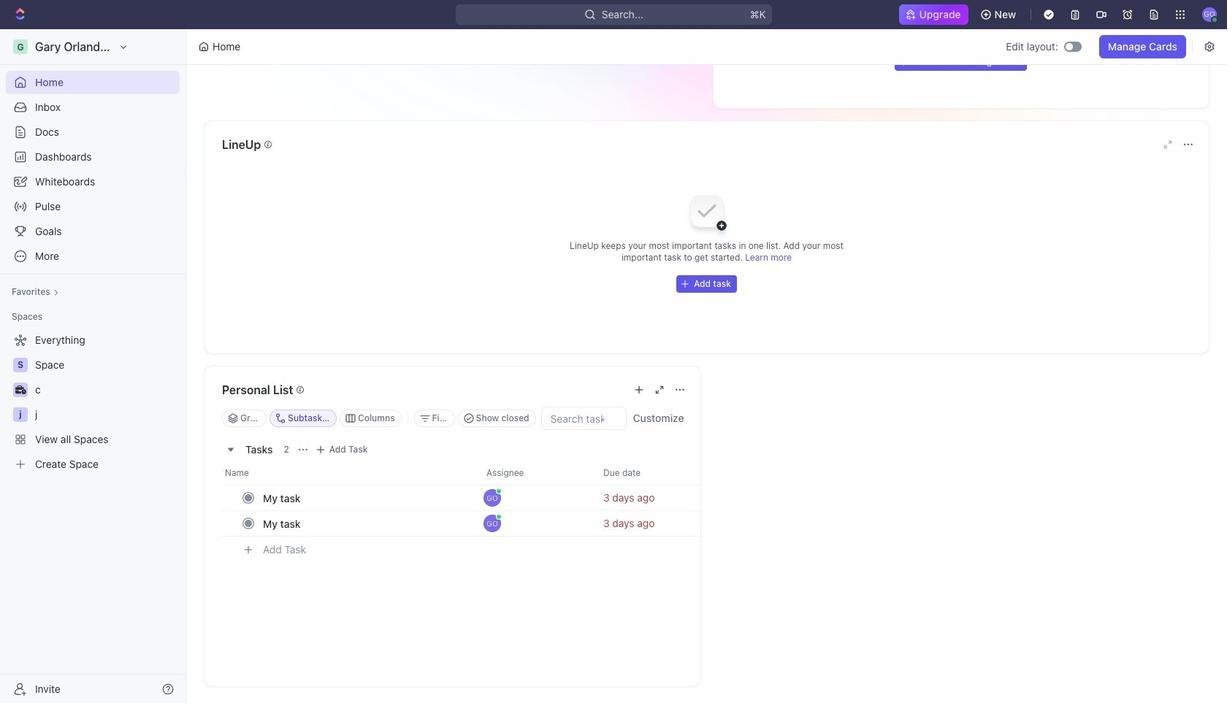 Task type: describe. For each thing, give the bounding box(es) containing it.
sidebar navigation
[[0, 29, 189, 703]]

j, , element
[[13, 408, 28, 422]]

tree inside the sidebar navigation
[[6, 329, 180, 476]]

Search tasks... text field
[[542, 408, 626, 430]]



Task type: vqa. For each thing, say whether or not it's contained in the screenshot.
Search... Text Field
no



Task type: locate. For each thing, give the bounding box(es) containing it.
tree
[[6, 329, 180, 476]]

space, , element
[[13, 358, 28, 373]]

gary orlando's workspace, , element
[[13, 39, 28, 54]]

business time image
[[15, 386, 26, 394]]



